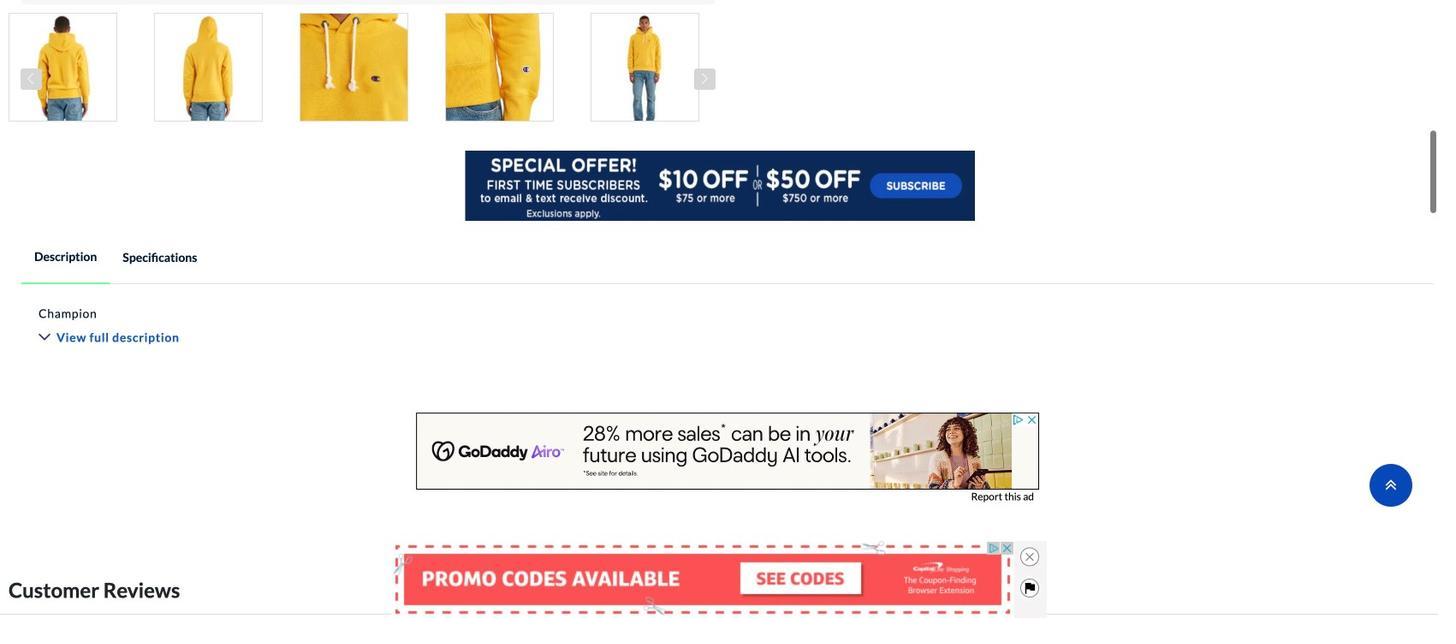 Task type: vqa. For each thing, say whether or not it's contained in the screenshot.
Advertisement element
yes



Task type: locate. For each thing, give the bounding box(es) containing it.
0 vertical spatial advertisement element
[[416, 413, 1040, 490]]

advertisement element
[[416, 413, 1040, 490], [391, 541, 1015, 618]]

angle double up image
[[1386, 475, 1398, 494]]

banner image image
[[444, 144, 986, 221]]

tab panel
[[21, 276, 1435, 349]]

4 product image image from the left
[[446, 14, 553, 121]]

champion men's reverse weave warm up hoodie $110 nwt image
[[21, 0, 715, 4]]

tab list
[[21, 248, 1435, 284]]

product image image
[[9, 14, 116, 121], [155, 14, 262, 121], [301, 14, 408, 121], [446, 14, 553, 121], [592, 14, 699, 121]]



Task type: describe. For each thing, give the bounding box(es) containing it.
1 vertical spatial advertisement element
[[391, 541, 1015, 618]]

3 product image image from the left
[[301, 14, 408, 121]]

2 product image image from the left
[[155, 14, 262, 121]]

1 product image image from the left
[[9, 14, 116, 121]]

5 product image image from the left
[[592, 14, 699, 121]]



